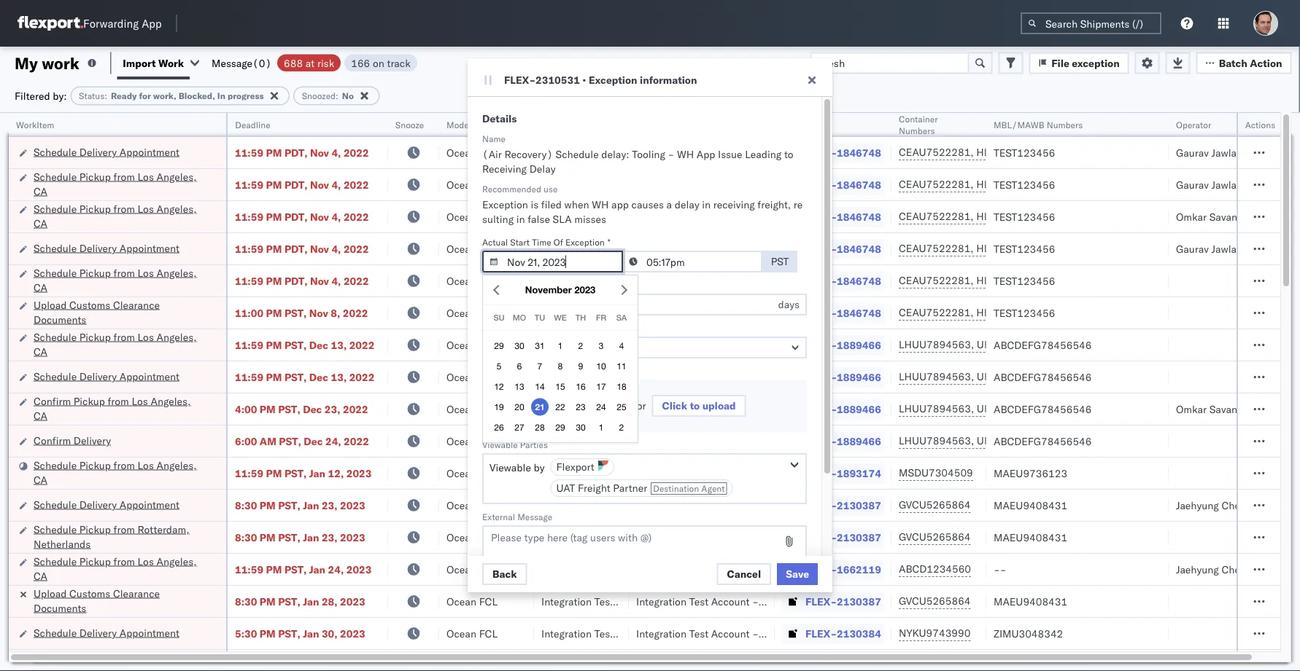 Task type: describe. For each thing, give the bounding box(es) containing it.
details
[[482, 112, 517, 125]]

schedule pickup from los angeles, ca for 6th schedule pickup from los angeles, ca link from the bottom of the page
[[34, 170, 197, 198]]

to inside button
[[690, 400, 700, 413]]

7 resize handle column header from the left
[[874, 113, 892, 672]]

6 ocean fcl from the top
[[447, 307, 498, 320]]

0 horizontal spatial 29
[[494, 341, 504, 351]]

6 hlxu6269489, from the top
[[976, 306, 1051, 319]]

3 maeu9408431 from the top
[[994, 596, 1068, 608]]

0 horizontal spatial in
[[516, 213, 525, 226]]

10 ocean fcl from the top
[[447, 435, 498, 448]]

angeles, for 3rd schedule pickup from los angeles, ca link from the top of the page
[[157, 267, 197, 279]]

3 schedule pickup from los angeles, ca link from the top
[[34, 266, 207, 295]]

1 flex-1889466 from the top
[[805, 339, 881, 352]]

confirm pickup from los angeles, ca link
[[34, 394, 207, 424]]

wh inside the name (air recovery) schedule delay: tooling - wh app issue leading to receiving delay
[[677, 148, 694, 161]]

3 lagerfeld from the top
[[783, 596, 826, 608]]

1893174
[[837, 467, 881, 480]]

1 pdt, from the top
[[284, 146, 308, 159]]

hlxu8034992 for upload customs clearance documents button
[[1054, 306, 1125, 319]]

6 1846748 from the top
[[837, 307, 881, 320]]

misses
[[574, 213, 606, 226]]

: for status
[[104, 90, 107, 101]]

2130387 for schedule pickup from rotterdam, netherlands
[[837, 532, 881, 544]]

10 fcl from the top
[[479, 435, 498, 448]]

mo
[[513, 313, 526, 323]]

30 for the topmost 30 button
[[515, 341, 524, 351]]

fcl for 6th schedule pickup from los angeles, ca 'button' from the top of the page
[[479, 564, 498, 576]]

pst, up 6:00 am pst, dec 24, 2022
[[278, 403, 300, 416]]

exception root cause *
[[482, 323, 575, 334]]

8 ocean fcl from the top
[[447, 371, 498, 384]]

numbers for container numbers
[[899, 125, 935, 136]]

delivery inside confirm delivery link
[[73, 434, 111, 447]]

exception right •
[[589, 74, 637, 86]]

•
[[582, 74, 586, 86]]

4
[[619, 341, 624, 351]]

23 button
[[572, 399, 590, 416]]

pdt, for 3rd schedule pickup from los angeles, ca link from the top of the page
[[284, 275, 308, 287]]

1 account from the top
[[711, 499, 750, 512]]

6 resize handle column header from the left
[[757, 113, 775, 672]]

3 4, from the top
[[332, 210, 341, 223]]

5 ocean fcl from the top
[[447, 275, 498, 287]]

exception left root
[[482, 323, 522, 334]]

22 button
[[552, 399, 569, 416]]

ca for fifth schedule pickup from los angeles, ca link from the bottom of the page
[[34, 217, 47, 230]]

pst, up 5:30 pm pst, jan 30, 2023
[[278, 596, 300, 608]]

3 hlxu6269489, from the top
[[976, 210, 1051, 223]]

11:59 for 2nd schedule pickup from los angeles, ca 'button' from the top of the page
[[235, 210, 263, 223]]

25 button
[[613, 399, 630, 416]]

flexport for flexport
[[556, 461, 594, 474]]

los for fourth schedule pickup from los angeles, ca 'button' from the bottom
[[138, 267, 154, 279]]

pst, left 8,
[[284, 307, 307, 320]]

1 1846748 from the top
[[837, 146, 881, 159]]

name (air recovery) schedule delay: tooling - wh app issue leading to receiving delay
[[482, 133, 794, 175]]

appointment for 5:30 pm pst, jan 30, 2023
[[120, 627, 179, 640]]

2 4, from the top
[[332, 178, 341, 191]]

fcl for upload customs clearance documents button
[[479, 307, 498, 320]]

2310531
[[536, 74, 580, 86]]

4 ocean fcl from the top
[[447, 243, 498, 255]]

time for start
[[532, 237, 551, 248]]

appointment for 11:59 pm pst, dec 13, 2022
[[120, 370, 179, 383]]

6:00
[[235, 435, 257, 448]]

4:00
[[235, 403, 257, 416]]

hlxu8034992 for 6th schedule pickup from los angeles, ca 'button' from the bottom
[[1054, 178, 1125, 191]]

22
[[555, 402, 565, 413]]

to inside the name (air recovery) schedule delay: tooling - wh app issue leading to receiving delay
[[784, 148, 794, 161]]

nyku9743990
[[899, 627, 971, 640]]

1 ceau7522281, from the top
[[899, 146, 974, 159]]

external message
[[482, 512, 552, 523]]

name
[[482, 133, 505, 144]]

2 upload customs clearance documents link from the top
[[34, 587, 207, 616]]

5 4, from the top
[[332, 275, 341, 287]]

jaehyung choi - test origin
[[1176, 499, 1300, 512]]

1 11:59 pm pdt, nov 4, 2022 from the top
[[235, 146, 369, 159]]

schedule pickup from los angeles, ca for fifth schedule pickup from los angeles, ca link from the bottom of the page
[[34, 202, 197, 230]]

10
[[596, 361, 606, 372]]

2 appointment from the top
[[120, 242, 179, 255]]

schedule pickup from rotterdam, netherlands for second 'schedule pickup from rotterdam, netherlands' link
[[34, 652, 189, 672]]

2023 up the 11:59 pm pst, jan 24, 2023
[[340, 532, 365, 544]]

6 schedule pickup from los angeles, ca button from the top
[[34, 555, 207, 586]]

flex-2130387 for schedule pickup from rotterdam, netherlands
[[805, 532, 881, 544]]

5 schedule pickup from los angeles, ca link from the top
[[34, 459, 207, 488]]

documents for 2nd upload customs clearance documents 'link' from the top of the page
[[34, 602, 86, 615]]

file exception
[[1052, 57, 1120, 69]]

clearance for 2nd upload customs clearance documents 'link' from the top of the page
[[113, 588, 160, 600]]

schedule pickup from los angeles, ca for 2nd schedule pickup from los angeles, ca link from the bottom of the page
[[34, 459, 197, 487]]

3 flex-1846748 from the top
[[805, 210, 881, 223]]

demo
[[582, 467, 609, 480]]

5 resize handle column header from the left
[[611, 113, 629, 672]]

13 button
[[511, 378, 528, 396]]

sla
[[553, 213, 572, 226]]

fcl for first schedule pickup from rotterdam, netherlands button
[[479, 532, 498, 544]]

14 button
[[531, 378, 549, 396]]

4 11:59 from the top
[[235, 243, 263, 255]]

2 gaurav from the top
[[1176, 178, 1209, 191]]

1 schedule delivery appointment link from the top
[[34, 145, 179, 159]]

abcdefg78456546 for schedule delivery appointment
[[994, 371, 1092, 384]]

container numbers
[[899, 113, 938, 136]]

1 1889466 from the top
[[837, 339, 881, 352]]

ceau7522281, for 2nd schedule pickup from los angeles, ca 'button' from the top of the page
[[899, 210, 974, 223]]

1 4, from the top
[[332, 146, 341, 159]]

3 karl from the top
[[761, 596, 780, 608]]

2 flex-1889466 from the top
[[805, 371, 881, 384]]

0 vertical spatial in
[[702, 198, 711, 211]]

pst, up the 11:59 pm pst, jan 24, 2023
[[278, 532, 300, 544]]

lhuu7894563, for schedule pickup from los angeles, ca
[[899, 339, 974, 351]]

pickup for fourth schedule pickup from los angeles, ca link from the top of the page
[[79, 331, 111, 344]]

schedule delivery appointment button for 5:30 pm pst, jan 30, 2023
[[34, 626, 179, 642]]

mbl/mawb numbers
[[994, 119, 1083, 130]]

gaurav jawla for fourth schedule delivery appointment button from the bottom
[[1176, 243, 1237, 255]]

when
[[564, 198, 589, 211]]

gaurav for fifth schedule delivery appointment button from the bottom
[[1176, 146, 1209, 159]]

11:59 pm pst, jan 24, 2023
[[235, 564, 372, 576]]

abcdefg78456546 for schedule pickup from los angeles, ca
[[994, 339, 1092, 352]]

3 flex-2130387 from the top
[[805, 596, 881, 608]]

and
[[568, 400, 585, 413]]

uetu5238478 for schedule pickup from los angeles, ca
[[977, 339, 1048, 351]]

exception
[[1072, 57, 1120, 69]]

13
[[515, 382, 524, 392]]

tu
[[535, 313, 545, 323]]

pst, down 8:30 pm pst, jan 28, 2023
[[278, 628, 300, 641]]

24, for 2022
[[325, 435, 341, 448]]

5 schedule pickup from los angeles, ca button from the top
[[34, 459, 207, 489]]

am
[[260, 435, 276, 448]]

exception down the misses
[[565, 237, 605, 248]]

2022 for confirm pickup from los angeles, ca button
[[343, 403, 368, 416]]

Flexport text field
[[482, 337, 807, 359]]

click to upload
[[662, 400, 736, 413]]

2 schedule pickup from los angeles, ca button from the top
[[34, 202, 207, 232]]

cancel button
[[717, 564, 771, 586]]

28,
[[322, 596, 338, 608]]

3 integration from the top
[[636, 596, 687, 608]]

2 for "2" button to the bottom
[[619, 423, 624, 433]]

8:30 pm pst, jan 23, 2023 for schedule pickup from rotterdam, netherlands
[[235, 532, 365, 544]]

operator
[[1176, 119, 1211, 130]]

1 ocean fcl from the top
[[447, 146, 498, 159]]

back button
[[482, 564, 527, 586]]

5 1846748 from the top
[[837, 275, 881, 287]]

transit
[[525, 280, 552, 291]]

1 horizontal spatial message
[[517, 512, 552, 523]]

7 ocean fcl from the top
[[447, 339, 498, 352]]

13, for schedule pickup from los angeles, ca
[[331, 339, 347, 352]]

rotterdam, for first schedule pickup from rotterdam, netherlands button
[[138, 523, 189, 536]]

3 ocean fcl from the top
[[447, 210, 498, 223]]

2 schedule delivery appointment button from the top
[[34, 241, 179, 257]]

688 at risk
[[284, 57, 334, 69]]

dec for schedule delivery appointment
[[309, 371, 328, 384]]

container numbers button
[[892, 110, 972, 136]]

3 8:30 from the top
[[235, 596, 257, 608]]

3
[[599, 341, 604, 351]]

angeles, for 6th schedule pickup from los angeles, ca link from the bottom of the page
[[157, 170, 197, 183]]

1 fcl from the top
[[479, 146, 498, 159]]

schedule inside the name (air recovery) schedule delay: tooling - wh app issue leading to receiving delay
[[556, 148, 599, 161]]

karl for schedule delivery appointment link associated with 8:30
[[761, 499, 780, 512]]

9
[[578, 361, 583, 372]]

schedule delivery appointment button for 11:59 pm pst, dec 13, 2022
[[34, 370, 179, 386]]

2 hlxu6269489, from the top
[[976, 178, 1051, 191]]

15 ocean fcl from the top
[[447, 596, 498, 608]]

pickup for 6th schedule pickup from los angeles, ca link from the bottom of the page
[[79, 170, 111, 183]]

pst, down 11:59 pm pst, jan 12, 2023
[[278, 499, 300, 512]]

by:
[[53, 89, 67, 102]]

estimated transit time impact
[[482, 280, 603, 291]]

container
[[899, 113, 938, 124]]

upload customs clearance documents for 1st upload customs clearance documents 'link'
[[34, 299, 160, 326]]

0 horizontal spatial a
[[611, 400, 617, 413]]

hlxu8034992 for fourth schedule pickup from los angeles, ca 'button' from the bottom
[[1054, 274, 1125, 287]]

angeles, for fifth schedule pickup from los angeles, ca link from the bottom of the page
[[157, 202, 197, 215]]

clearance for 1st upload customs clearance documents 'link'
[[113, 299, 160, 312]]

flex-1893174
[[805, 467, 881, 480]]

root
[[524, 323, 542, 334]]

2022 for 4th schedule pickup from los angeles, ca 'button'
[[349, 339, 375, 352]]

or
[[637, 400, 646, 413]]

(air
[[482, 148, 502, 161]]

1 horizontal spatial 30 button
[[572, 419, 590, 437]]

work
[[42, 53, 79, 73]]

jawla for 4th schedule delivery appointment link from the bottom of the page
[[1212, 243, 1237, 255]]

schedule pickup from rotterdam, netherlands for 2nd 'schedule pickup from rotterdam, netherlands' link from the bottom of the page
[[34, 523, 189, 551]]

0 vertical spatial 29 button
[[490, 337, 508, 355]]

2022 for fourth schedule pickup from los angeles, ca 'button' from the bottom
[[344, 275, 369, 287]]

5:30 pm pst, jan 30, 2023
[[235, 628, 365, 641]]

pst, right am
[[279, 435, 301, 448]]

1 schedule pickup from rotterdam, netherlands link from the top
[[34, 523, 207, 552]]

11 button
[[613, 358, 630, 375]]

4 lhuu7894563, from the top
[[899, 435, 974, 448]]

hlxu8034992 for 2nd schedule pickup from los angeles, ca 'button' from the top of the page
[[1054, 210, 1125, 223]]

dec for schedule pickup from los angeles, ca
[[309, 339, 328, 352]]

1 horizontal spatial *
[[608, 237, 610, 248]]

Enter integers only number field
[[482, 294, 807, 316]]

4 lhuu7894563, uetu5238478 from the top
[[899, 435, 1048, 448]]

cause
[[545, 323, 570, 334]]

1 vertical spatial 2 button
[[613, 419, 630, 437]]

impact
[[576, 280, 603, 291]]

attach
[[482, 366, 509, 377]]

-- : -- -- text field
[[622, 251, 762, 273]]

2022 for 6th schedule pickup from los angeles, ca 'button' from the bottom
[[344, 178, 369, 191]]

2 schedule pickup from rotterdam, netherlands link from the top
[[34, 651, 207, 672]]

angeles, for confirm pickup from los angeles, ca link on the bottom left of page
[[151, 395, 191, 408]]

from for second 'schedule pickup from rotterdam, netherlands' link
[[114, 652, 135, 665]]

schedule delivery appointment for 5:30 pm pst, jan 30, 2023
[[34, 627, 179, 640]]

snoozed
[[302, 90, 336, 101]]

6
[[517, 361, 522, 372]]

viewable for viewable parties
[[482, 440, 518, 451]]

13, for schedule delivery appointment
[[331, 371, 347, 384]]

4 schedule pickup from los angeles, ca link from the top
[[34, 330, 207, 359]]

16 button
[[572, 378, 590, 396]]

2022 for schedule delivery appointment button for 11:59 pm pst, dec 13, 2022
[[349, 371, 375, 384]]

1 schedule delivery appointment button from the top
[[34, 145, 179, 161]]

4 4, from the top
[[332, 243, 341, 255]]

jan left 28,
[[303, 596, 319, 608]]

4 resize handle column header from the left
[[517, 113, 534, 672]]

maeu9408431 for schedule delivery appointment
[[994, 499, 1068, 512]]

4:00 pm pst, dec 23, 2022
[[235, 403, 368, 416]]

destination
[[653, 484, 699, 495]]

0 vertical spatial 1 button
[[552, 337, 569, 355]]

1 hlxu8034992 from the top
[[1054, 146, 1125, 159]]

dec up 11:59 pm pst, jan 12, 2023
[[304, 435, 323, 448]]

integration for 5:30 pm pst, jan 30, 2023's schedule delivery appointment button
[[636, 628, 687, 641]]

1 schedule pickup from rotterdam, netherlands button from the top
[[34, 523, 207, 553]]

4 fcl from the top
[[479, 243, 498, 255]]

th
[[575, 313, 586, 323]]

2 resize handle column header from the left
[[371, 113, 388, 672]]

1 appointment from the top
[[120, 146, 179, 158]]

app inside the name (air recovery) schedule delay: tooling - wh app issue leading to receiving delay
[[697, 148, 715, 161]]

flexport button
[[550, 459, 614, 476]]

19 button
[[490, 399, 508, 416]]

lhuu7894563, for schedule delivery appointment
[[899, 371, 974, 383]]

2 schedule delivery appointment from the top
[[34, 242, 179, 255]]

customs for 1st upload customs clearance documents 'link'
[[69, 299, 110, 312]]

batch
[[1219, 57, 1248, 69]]

lagerfeld for 5:30 pm pst, jan 30, 2023's schedule delivery appointment button
[[783, 628, 826, 641]]

3 1889466 from the top
[[837, 403, 881, 416]]

fcl for fourth schedule pickup from los angeles, ca 'button' from the bottom
[[479, 275, 498, 287]]

pst
[[771, 255, 789, 268]]

schedule delivery appointment for 8:30 pm pst, jan 23, 2023
[[34, 499, 179, 511]]

2 ocean fcl from the top
[[447, 178, 498, 191]]

actual start time of exception *
[[482, 237, 610, 248]]

in
[[217, 90, 225, 101]]

4 test123456 from the top
[[994, 243, 1055, 255]]

fr
[[596, 313, 606, 323]]

flex-2130384
[[805, 628, 881, 641]]

31 button
[[531, 337, 549, 355]]

on
[[373, 57, 384, 69]]

issue
[[718, 148, 742, 161]]

status
[[79, 90, 104, 101]]

2 schedule pickup from rotterdam, netherlands button from the top
[[34, 651, 207, 672]]

1 11:59 from the top
[[235, 146, 263, 159]]

fcl for confirm pickup from los angeles, ca button
[[479, 403, 498, 416]]

batch action button
[[1196, 52, 1292, 74]]

jan left 30,
[[303, 628, 319, 641]]

ready
[[111, 90, 137, 101]]

2 flex-1846748 from the top
[[805, 178, 881, 191]]

15 fcl from the top
[[479, 596, 498, 608]]

1 vertical spatial 23,
[[322, 499, 338, 512]]

8:30 for schedule delivery appointment
[[235, 499, 257, 512]]

jan up the 11:59 pm pst, jan 24, 2023
[[303, 532, 319, 544]]

20 button
[[511, 399, 528, 416]]

16 ocean fcl from the top
[[447, 628, 498, 641]]

5 hlxu6269489, from the top
[[976, 274, 1051, 287]]

test123456 for 2nd schedule pickup from los angeles, ca 'button' from the top of the page
[[994, 210, 1055, 223]]

import work button
[[123, 57, 184, 69]]

1 test123456 from the top
[[994, 146, 1055, 159]]

abcdefg78456546 for confirm pickup from los angeles, ca
[[994, 403, 1092, 416]]

lagerfeld for schedule delivery appointment button for 8:30 pm pst, jan 23, 2023
[[783, 499, 826, 512]]

back
[[492, 568, 517, 581]]

drop
[[588, 400, 609, 413]]

los for 2nd schedule pickup from los angeles, ca 'button' from the top of the page
[[138, 202, 154, 215]]

uetu5238478 for confirm pickup from los angeles, ca
[[977, 403, 1048, 416]]

(0)
[[252, 57, 271, 69]]

1 upload customs clearance documents link from the top
[[34, 298, 207, 327]]

by
[[534, 462, 545, 475]]

causes
[[631, 198, 664, 211]]

4 schedule pickup from los angeles, ca button from the top
[[34, 330, 207, 361]]

pickup for 2nd schedule pickup from los angeles, ca link from the bottom of the page
[[79, 459, 111, 472]]

14 ocean fcl from the top
[[447, 564, 498, 576]]

4 uetu5238478 from the top
[[977, 435, 1048, 448]]

jan left 12,
[[309, 467, 326, 480]]

27 button
[[511, 419, 528, 437]]

4 flex-1846748 from the top
[[805, 243, 881, 255]]

1 horizontal spatial 29
[[555, 423, 565, 433]]



Task type: vqa. For each thing, say whether or not it's contained in the screenshot.


Task type: locate. For each thing, give the bounding box(es) containing it.
1 vertical spatial gaurav jawla
[[1176, 178, 1237, 191]]

0 vertical spatial 8:30 pm pst, jan 23, 2023
[[235, 499, 365, 512]]

confirm down the confirm pickup from los angeles, ca
[[34, 434, 71, 447]]

1 down 24
[[599, 423, 604, 433]]

re
[[794, 198, 803, 211]]

8:30
[[235, 499, 257, 512], [235, 532, 257, 544], [235, 596, 257, 608]]

flexport. image
[[18, 16, 83, 31]]

3 lhuu7894563, uetu5238478 from the top
[[899, 403, 1048, 416]]

: left ready
[[104, 90, 107, 101]]

23, down 12,
[[322, 499, 338, 512]]

recommended
[[482, 183, 541, 194]]

1 jawla from the top
[[1212, 146, 1237, 159]]

flex-2130387 button
[[782, 496, 884, 516], [782, 496, 884, 516], [782, 528, 884, 548], [782, 528, 884, 548], [782, 592, 884, 613], [782, 592, 884, 613]]

schedule pickup from rotterdam, netherlands button
[[34, 523, 207, 553], [34, 651, 207, 672]]

0 horizontal spatial :
[[104, 90, 107, 101]]

lagerfeld down flex-1893174
[[783, 499, 826, 512]]

ocean fcl
[[447, 146, 498, 159], [447, 178, 498, 191], [447, 210, 498, 223], [447, 243, 498, 255], [447, 275, 498, 287], [447, 307, 498, 320], [447, 339, 498, 352], [447, 371, 498, 384], [447, 403, 498, 416], [447, 435, 498, 448], [447, 467, 498, 480], [447, 499, 498, 512], [447, 532, 498, 544], [447, 564, 498, 576], [447, 596, 498, 608], [447, 628, 498, 641]]

1 vertical spatial jawla
[[1212, 178, 1237, 191]]

2023 up th on the left of the page
[[574, 285, 596, 296]]

schedule delivery appointment for 11:59 pm pst, dec 13, 2022
[[34, 370, 179, 383]]

integration test account - karl lagerfeld for first schedule pickup from rotterdam, netherlands button
[[636, 532, 826, 544]]

2023 right 30,
[[340, 628, 365, 641]]

1 vertical spatial 2130387
[[837, 532, 881, 544]]

7 11:59 from the top
[[235, 371, 263, 384]]

2 upload from the top
[[34, 588, 67, 600]]

24, for 2023
[[328, 564, 344, 576]]

2130387 down 1893174
[[837, 499, 881, 512]]

gaurav jawla for fifth schedule delivery appointment button from the bottom
[[1176, 146, 1237, 159]]

1 button down cause
[[552, 337, 569, 355]]

1 vertical spatial gaurav
[[1176, 178, 1209, 191]]

confirm delivery
[[34, 434, 111, 447]]

viewable
[[482, 440, 518, 451], [490, 462, 531, 475]]

jawla for 5th schedule delivery appointment link from the bottom of the page
[[1212, 146, 1237, 159]]

pickup for confirm pickup from los angeles, ca link on the bottom left of page
[[73, 395, 105, 408]]

4 account from the top
[[711, 628, 750, 641]]

2 vertical spatial gvcu5265864
[[899, 595, 971, 608]]

forwarding app link
[[18, 16, 162, 31]]

- inside the name (air recovery) schedule delay: tooling - wh app issue leading to receiving delay
[[668, 148, 674, 161]]

2 customs from the top
[[69, 588, 110, 600]]

21 button
[[531, 399, 549, 416]]

upload
[[702, 400, 736, 413]]

* left th on the left of the page
[[572, 323, 575, 334]]

0 vertical spatial time
[[532, 237, 551, 248]]

flex-1889466
[[805, 339, 881, 352], [805, 371, 881, 384], [805, 403, 881, 416], [805, 435, 881, 448]]

3 gaurav jawla from the top
[[1176, 243, 1237, 255]]

4 lagerfeld from the top
[[783, 628, 826, 641]]

0 vertical spatial gaurav jawla
[[1176, 146, 1237, 159]]

5 pdt, from the top
[[284, 275, 308, 287]]

24
[[596, 402, 606, 413]]

0 horizontal spatial wh
[[592, 198, 609, 211]]

batch action
[[1219, 57, 1282, 69]]

1 vertical spatial 11:59 pm pst, dec 13, 2022
[[235, 371, 375, 384]]

1 down cause
[[558, 341, 563, 351]]

1 netherlands from the top
[[34, 538, 91, 551]]

schedule pickup from los angeles, ca for 3rd schedule pickup from los angeles, ca link from the top of the page
[[34, 267, 197, 294]]

8,
[[331, 307, 340, 320]]

1 vertical spatial viewable
[[490, 462, 531, 475]]

mode button
[[439, 116, 519, 131]]

schedule pickup from rotterdam, netherlands link
[[34, 523, 207, 552], [34, 651, 207, 672]]

11 fcl from the top
[[479, 467, 498, 480]]

1 horizontal spatial 1 button
[[592, 419, 610, 437]]

lhuu7894563, for confirm pickup from los angeles, ca
[[899, 403, 974, 416]]

1 vertical spatial upload
[[34, 588, 67, 600]]

3 appointment from the top
[[120, 370, 179, 383]]

17
[[596, 382, 606, 392]]

2 down 25
[[619, 423, 624, 433]]

0 vertical spatial 2 button
[[572, 337, 590, 355]]

forwarding app
[[83, 16, 162, 30]]

1 schedule pickup from los angeles, ca link from the top
[[34, 170, 207, 199]]

confirm inside "button"
[[34, 434, 71, 447]]

1 vertical spatial savant
[[1210, 403, 1241, 416]]

0 vertical spatial message
[[212, 57, 252, 69]]

app
[[142, 16, 162, 30], [697, 148, 715, 161]]

message right the external
[[517, 512, 552, 523]]

1 vertical spatial schedule pickup from rotterdam, netherlands button
[[34, 651, 207, 672]]

0 vertical spatial 8:30
[[235, 499, 257, 512]]

mbl/mawb numbers button
[[986, 116, 1154, 131]]

11:59 pm pst, dec 13, 2022 for schedule delivery appointment
[[235, 371, 375, 384]]

savant
[[1210, 210, 1241, 223], [1210, 403, 1241, 416]]

resize handle column header
[[209, 113, 226, 672], [371, 113, 388, 672], [422, 113, 439, 672], [517, 113, 534, 672], [611, 113, 629, 672], [757, 113, 775, 672], [874, 113, 892, 672], [969, 113, 986, 672], [1151, 113, 1169, 672], [1246, 113, 1264, 672], [1263, 113, 1280, 672]]

0 horizontal spatial 30
[[515, 341, 524, 351]]

MMM D, YYYY text field
[[482, 251, 623, 273]]

4 abcdefg78456546 from the top
[[994, 435, 1092, 448]]

lhuu7894563, uetu5238478
[[899, 339, 1048, 351], [899, 371, 1048, 383], [899, 403, 1048, 416], [899, 435, 1048, 448]]

karl
[[761, 499, 780, 512], [761, 532, 780, 544], [761, 596, 780, 608], [761, 628, 780, 641]]

lagerfeld down save "button"
[[783, 596, 826, 608]]

gvcu5265864 up nyku9743990
[[899, 595, 971, 608]]

5 schedule delivery appointment from the top
[[34, 627, 179, 640]]

external
[[482, 512, 515, 523]]

3 schedule delivery appointment from the top
[[34, 370, 179, 383]]

2 button left 3
[[572, 337, 590, 355]]

1 horizontal spatial time
[[554, 280, 573, 291]]

11:00 pm pst, nov 8, 2022
[[235, 307, 368, 320]]

message up in at the left
[[212, 57, 252, 69]]

ceau7522281, hlxu6269489, hlxu8034992 for 6th schedule pickup from los angeles, ca 'button' from the bottom
[[899, 178, 1125, 191]]

13 fcl from the top
[[479, 532, 498, 544]]

4 11:59 pm pdt, nov 4, 2022 from the top
[[235, 243, 369, 255]]

1 for topmost 1 button
[[558, 341, 563, 351]]

3 2130387 from the top
[[837, 596, 881, 608]]

29 button
[[490, 337, 508, 355], [552, 419, 569, 437]]

wh up the misses
[[592, 198, 609, 211]]

2 account from the top
[[711, 532, 750, 544]]

from for 6th schedule pickup from los angeles, ca link from the bottom of the page
[[114, 170, 135, 183]]

1 vertical spatial app
[[697, 148, 715, 161]]

1 flex-1846748 from the top
[[805, 146, 881, 159]]

confirm up confirm delivery
[[34, 395, 71, 408]]

zimu3048342
[[994, 628, 1063, 641]]

time
[[532, 237, 551, 248], [554, 280, 573, 291]]

1 horizontal spatial 30
[[576, 423, 586, 433]]

click
[[662, 400, 687, 413]]

numbers down the container
[[899, 125, 935, 136]]

documents inside button
[[34, 313, 86, 326]]

delay:
[[601, 148, 629, 161]]

0 vertical spatial jawla
[[1212, 146, 1237, 159]]

ca inside the confirm pickup from los angeles, ca
[[34, 410, 47, 422]]

1 vertical spatial confirm
[[34, 434, 71, 447]]

6 11:59 from the top
[[235, 339, 263, 352]]

dec for confirm pickup from los angeles, ca
[[303, 403, 322, 416]]

of
[[554, 237, 563, 248]]

exception up sulting
[[482, 198, 528, 211]]

los inside the confirm pickup from los angeles, ca
[[132, 395, 148, 408]]

30,
[[322, 628, 338, 641]]

confirm for confirm delivery
[[34, 434, 71, 447]]

at
[[306, 57, 315, 69]]

5 schedule pickup from los angeles, ca from the top
[[34, 459, 197, 487]]

11:59 pm pdt, nov 4, 2022 for 2nd schedule pickup from los angeles, ca 'button' from the top of the page
[[235, 210, 369, 223]]

month  2023-11 element
[[488, 336, 633, 438]]

23, for los
[[325, 403, 340, 416]]

maeu9408431 for schedule pickup from rotterdam, netherlands
[[994, 532, 1068, 544]]

documents for 1st upload customs clearance documents 'link'
[[34, 313, 86, 326]]

2 vertical spatial 23,
[[322, 532, 338, 544]]

numbers for mbl/mawb numbers
[[1047, 119, 1083, 130]]

6 schedule pickup from los angeles, ca link from the top
[[34, 555, 207, 584]]

2 integration from the top
[[636, 532, 687, 544]]

consignee for flexport demo consignee
[[612, 467, 661, 480]]

0 horizontal spatial consignee
[[612, 467, 661, 480]]

1 vertical spatial maeu9408431
[[994, 532, 1068, 544]]

13, up 4:00 pm pst, dec 23, 2022
[[331, 371, 347, 384]]

4 ceau7522281, hlxu6269489, hlxu8034992 from the top
[[899, 242, 1125, 255]]

2 1846748 from the top
[[837, 178, 881, 191]]

2 netherlands from the top
[[34, 666, 91, 672]]

13 ocean fcl from the top
[[447, 532, 498, 544]]

viewable down 26 button at left
[[482, 440, 518, 451]]

los for 6th schedule pickup from los angeles, ca 'button' from the bottom
[[138, 170, 154, 183]]

from for 2nd schedule pickup from los angeles, ca link from the bottom of the page
[[114, 459, 135, 472]]

2023 down 12,
[[340, 499, 365, 512]]

0 vertical spatial 11:59 pm pst, dec 13, 2022
[[235, 339, 375, 352]]

pst, down 6:00 am pst, dec 24, 2022
[[284, 467, 307, 480]]

ca for confirm pickup from los angeles, ca link on the bottom left of page
[[34, 410, 47, 422]]

clearance inside button
[[113, 299, 160, 312]]

3 gvcu5265864 from the top
[[899, 595, 971, 608]]

flex-1889466 button
[[782, 335, 884, 356], [782, 335, 884, 356], [782, 367, 884, 388], [782, 367, 884, 388], [782, 399, 884, 420], [782, 399, 884, 420], [782, 432, 884, 452], [782, 432, 884, 452]]

to right click
[[690, 400, 700, 413]]

29 right the 28 button
[[555, 423, 565, 433]]

origin
[[1277, 499, 1300, 512]]

10 resize handle column header from the left
[[1246, 113, 1264, 672]]

1 schedule pickup from los angeles, ca button from the top
[[34, 170, 207, 200]]

8 resize handle column header from the left
[[969, 113, 986, 672]]

maeu9736123
[[994, 467, 1068, 480]]

1 omkar from the top
[[1176, 210, 1207, 223]]

dec down 11:00 pm pst, nov 8, 2022 at the left
[[309, 339, 328, 352]]

0 vertical spatial gvcu5265864
[[899, 499, 971, 512]]

30 for rightmost 30 button
[[576, 423, 586, 433]]

message (0)
[[212, 57, 271, 69]]

1 vertical spatial customs
[[69, 588, 110, 600]]

0 vertical spatial 2
[[578, 341, 583, 351]]

maeu9408431 down maeu9736123 in the right bottom of the page
[[994, 499, 1068, 512]]

angeles, inside the confirm pickup from los angeles, ca
[[151, 395, 191, 408]]

23, up 6:00 am pst, dec 24, 2022
[[325, 403, 340, 416]]

upload inside button
[[34, 299, 67, 312]]

recommended use exception is filed when wh app causes a delay in receiving freight, re sulting in false sla misses
[[482, 183, 803, 226]]

0 horizontal spatial 2
[[578, 341, 583, 351]]

2 lagerfeld from the top
[[783, 532, 826, 544]]

8 11:59 from the top
[[235, 467, 263, 480]]

0 vertical spatial 13,
[[331, 339, 347, 352]]

8:30 down 6:00
[[235, 499, 257, 512]]

ca for 1st schedule pickup from los angeles, ca link from the bottom
[[34, 570, 47, 583]]

2 uetu5238478 from the top
[[977, 371, 1048, 383]]

integration for first schedule pickup from rotterdam, netherlands button
[[636, 532, 687, 544]]

appointment for 8:30 pm pst, jan 23, 2023
[[120, 499, 179, 511]]

: for snoozed
[[336, 90, 338, 101]]

5 ceau7522281, hlxu6269489, hlxu8034992 from the top
[[899, 274, 1125, 287]]

1 lagerfeld from the top
[[783, 499, 826, 512]]

11 ocean fcl from the top
[[447, 467, 498, 480]]

1 vertical spatial documents
[[34, 602, 86, 615]]

9 ocean fcl from the top
[[447, 403, 498, 416]]

11:59 pm pst, jan 12, 2023
[[235, 467, 372, 480]]

0 horizontal spatial 1 button
[[552, 337, 569, 355]]

los for 4th schedule pickup from los angeles, ca 'button'
[[138, 331, 154, 344]]

pickup inside the confirm pickup from los angeles, ca
[[73, 395, 105, 408]]

0 horizontal spatial to
[[690, 400, 700, 413]]

1 schedule pickup from rotterdam, netherlands from the top
[[34, 523, 189, 551]]

1 uetu5238478 from the top
[[977, 339, 1048, 351]]

2 up 9
[[578, 341, 583, 351]]

0 vertical spatial schedule pickup from rotterdam, netherlands button
[[34, 523, 207, 553]]

lagerfeld up save
[[783, 532, 826, 544]]

savant for lhuu7894563, uetu5238478
[[1210, 403, 1241, 416]]

upload for 1st upload customs clearance documents 'link'
[[34, 299, 67, 312]]

0 vertical spatial schedule pickup from rotterdam, netherlands
[[34, 523, 189, 551]]

confirm pickup from los angeles, ca
[[34, 395, 191, 422]]

in left false
[[516, 213, 525, 226]]

0 vertical spatial viewable
[[482, 440, 518, 451]]

3 resize handle column header from the left
[[422, 113, 439, 672]]

savant for ceau7522281, hlxu6269489, hlxu8034992
[[1210, 210, 1241, 223]]

3 integration test account - karl lagerfeld from the top
[[636, 596, 826, 608]]

4 hlxu8034992 from the top
[[1054, 242, 1125, 255]]

0 vertical spatial confirm
[[34, 395, 71, 408]]

integration for schedule delivery appointment button for 8:30 pm pst, jan 23, 2023
[[636, 499, 687, 512]]

1 vertical spatial 1
[[599, 423, 604, 433]]

1 horizontal spatial a
[[667, 198, 672, 211]]

upload customs clearance documents button
[[34, 298, 207, 329]]

0 vertical spatial documents
[[34, 313, 86, 326]]

flex-2130387 for schedule delivery appointment
[[805, 499, 881, 512]]

0 vertical spatial upload customs clearance documents
[[34, 299, 160, 326]]

time left of
[[532, 237, 551, 248]]

0 vertical spatial upload customs clearance documents link
[[34, 298, 207, 327]]

1 button
[[552, 337, 569, 355], [592, 419, 610, 437]]

8:30 for schedule pickup from rotterdam, netherlands
[[235, 532, 257, 544]]

choi
[[1222, 499, 1243, 512]]

1 vertical spatial message
[[517, 512, 552, 523]]

24, up 28,
[[328, 564, 344, 576]]

1 vertical spatial 1 button
[[592, 419, 610, 437]]

numbers right mbl/mawb
[[1047, 119, 1083, 130]]

maeu9408431 up zimu3048342 at the right bottom
[[994, 596, 1068, 608]]

1 button down 24 button
[[592, 419, 610, 437]]

wh inside recommended use exception is filed when wh app causes a delay in receiving freight, re sulting in false sla misses
[[592, 198, 609, 211]]

1 savant from the top
[[1210, 210, 1241, 223]]

2 pdt, from the top
[[284, 178, 308, 191]]

netherlands for 2nd 'schedule pickup from rotterdam, netherlands' link from the bottom of the page
[[34, 538, 91, 551]]

click to upload button
[[652, 395, 746, 417]]

0 horizontal spatial 2 button
[[572, 337, 590, 355]]

1 vertical spatial upload customs clearance documents
[[34, 588, 160, 615]]

1 vertical spatial omkar savant
[[1176, 403, 1241, 416]]

19
[[494, 402, 504, 413]]

risk
[[317, 57, 334, 69]]

flexport inside button
[[556, 461, 594, 474]]

3 jawla from the top
[[1212, 243, 1237, 255]]

fcl for schedule delivery appointment button for 11:59 pm pst, dec 13, 2022
[[479, 371, 498, 384]]

20
[[515, 402, 524, 413]]

my work
[[15, 53, 79, 73]]

2 vertical spatial jawla
[[1212, 243, 1237, 255]]

1 vertical spatial netherlands
[[34, 666, 91, 672]]

6 ca from the top
[[34, 474, 47, 487]]

jan down 11:59 pm pst, jan 12, 2023
[[303, 499, 319, 512]]

from for fifth schedule pickup from los angeles, ca link from the bottom of the page
[[114, 202, 135, 215]]

1 vertical spatial 13,
[[331, 371, 347, 384]]

1 horizontal spatial in
[[702, 198, 711, 211]]

pst, up 4:00 pm pst, dec 23, 2022
[[284, 371, 307, 384]]

4 hlxu6269489, from the top
[[976, 242, 1051, 255]]

november
[[525, 285, 572, 296]]

ca for 2nd schedule pickup from los angeles, ca link from the bottom of the page
[[34, 474, 47, 487]]

30
[[515, 341, 524, 351], [576, 423, 586, 433]]

sulting
[[482, 213, 514, 226]]

appointment
[[120, 146, 179, 158], [120, 242, 179, 255], [120, 370, 179, 383], [120, 499, 179, 511], [120, 627, 179, 640]]

test123456
[[994, 146, 1055, 159], [994, 178, 1055, 191], [994, 210, 1055, 223], [994, 243, 1055, 255], [994, 275, 1055, 287], [994, 307, 1055, 320]]

ceau7522281, hlxu6269489, hlxu8034992
[[899, 146, 1125, 159], [899, 178, 1125, 191], [899, 210, 1125, 223], [899, 242, 1125, 255], [899, 274, 1125, 287], [899, 306, 1125, 319]]

0 vertical spatial app
[[142, 16, 162, 30]]

29 up 5
[[494, 341, 504, 351]]

a left file
[[611, 400, 617, 413]]

test123456 for 6th schedule pickup from los angeles, ca 'button' from the bottom
[[994, 178, 1055, 191]]

15 button
[[552, 378, 569, 396]]

gaurav
[[1176, 146, 1209, 159], [1176, 178, 1209, 191], [1176, 243, 1209, 255]]

11:59 pm pst, dec 13, 2022 down 11:00 pm pst, nov 8, 2022 at the left
[[235, 339, 375, 352]]

lhuu7894563, uetu5238478 for schedule pickup from los angeles, ca
[[899, 339, 1048, 351]]

0 vertical spatial gaurav
[[1176, 146, 1209, 159]]

account
[[711, 499, 750, 512], [711, 532, 750, 544], [711, 596, 750, 608], [711, 628, 750, 641]]

1 omkar savant from the top
[[1176, 210, 1241, 223]]

2130387 down 1662119
[[837, 596, 881, 608]]

flex-2310531 • exception information
[[504, 74, 697, 86]]

29
[[494, 341, 504, 351], [555, 423, 565, 433]]

30 down exception root cause *
[[515, 341, 524, 351]]

time for transit
[[554, 280, 573, 291]]

30 down 23
[[576, 423, 586, 433]]

flex-2130387
[[805, 499, 881, 512], [805, 532, 881, 544], [805, 596, 881, 608]]

13, down 8,
[[331, 339, 347, 352]]

viewable parties
[[482, 440, 548, 451]]

8:30 up the 11:59 pm pst, jan 24, 2023
[[235, 532, 257, 544]]

from inside the confirm pickup from los angeles, ca
[[108, 395, 129, 408]]

jan up 28,
[[309, 564, 326, 576]]

2 rotterdam, from the top
[[138, 652, 189, 665]]

ca
[[34, 185, 47, 198], [34, 217, 47, 230], [34, 281, 47, 294], [34, 345, 47, 358], [34, 410, 47, 422], [34, 474, 47, 487], [34, 570, 47, 583]]

1 vertical spatial 8:30
[[235, 532, 257, 544]]

2 vertical spatial gaurav jawla
[[1176, 243, 1237, 255]]

Please type here (tag users with @) text field
[[482, 526, 807, 595]]

9 fcl from the top
[[479, 403, 498, 416]]

0 vertical spatial 2130387
[[837, 499, 881, 512]]

omkar
[[1176, 210, 1207, 223], [1176, 403, 1207, 416]]

30 button down exception root cause *
[[511, 337, 528, 355]]

1 vertical spatial schedule pickup from rotterdam, netherlands
[[34, 652, 189, 672]]

Search Shipments (/) text field
[[1021, 12, 1162, 34]]

1 horizontal spatial 29 button
[[552, 419, 569, 437]]

1 gaurav jawla from the top
[[1176, 146, 1237, 159]]

upload customs clearance documents inside button
[[34, 299, 160, 326]]

pdt, for 6th schedule pickup from los angeles, ca link from the bottom of the page
[[284, 178, 308, 191]]

pickup for 1st schedule pickup from los angeles, ca link from the bottom
[[79, 556, 111, 568]]

work
[[158, 57, 184, 69]]

1 integration test account - karl lagerfeld from the top
[[636, 499, 826, 512]]

11:59 for fourth schedule pickup from los angeles, ca 'button' from the bottom
[[235, 275, 263, 287]]

1 schedule pickup from los angeles, ca from the top
[[34, 170, 197, 198]]

1
[[558, 341, 563, 351], [599, 423, 604, 433]]

customs inside button
[[69, 299, 110, 312]]

1 vertical spatial 29 button
[[552, 419, 569, 437]]

1 horizontal spatial numbers
[[1047, 119, 1083, 130]]

numbers inside mbl/mawb numbers button
[[1047, 119, 1083, 130]]

test
[[605, 146, 625, 159], [700, 146, 720, 159], [605, 178, 625, 191], [605, 210, 625, 223], [700, 210, 720, 223], [605, 243, 625, 255], [700, 243, 720, 255], [605, 275, 625, 287], [700, 275, 720, 287], [605, 307, 625, 320], [700, 307, 720, 320], [605, 339, 625, 352], [700, 339, 720, 352], [605, 371, 625, 384], [700, 371, 720, 384], [605, 403, 625, 416], [700, 403, 720, 416], [605, 435, 625, 448], [700, 435, 720, 448], [682, 467, 701, 480], [689, 499, 709, 512], [1255, 499, 1274, 512], [689, 532, 709, 544], [689, 596, 709, 608], [689, 628, 709, 641]]

1 horizontal spatial wh
[[677, 148, 694, 161]]

4 flex-1889466 from the top
[[805, 435, 881, 448]]

0 vertical spatial 30 button
[[511, 337, 528, 355]]

confirm for confirm pickup from los angeles, ca
[[34, 395, 71, 408]]

dec up 6:00 am pst, dec 24, 2022
[[303, 403, 322, 416]]

pickup for fifth schedule pickup from los angeles, ca link from the bottom of the page
[[79, 202, 111, 215]]

2 test123456 from the top
[[994, 178, 1055, 191]]

consignee up uat freight partner destination agent
[[612, 467, 661, 480]]

2023 right 12,
[[346, 467, 372, 480]]

0 vertical spatial schedule pickup from rotterdam, netherlands link
[[34, 523, 207, 552]]

a inside recommended use exception is filed when wh app causes a delay in receiving freight, re sulting in false sla misses
[[667, 198, 672, 211]]

2 vertical spatial maeu9408431
[[994, 596, 1068, 608]]

1 horizontal spatial consignee
[[704, 467, 753, 480]]

27
[[515, 423, 524, 433]]

omkar for lhuu7894563, uetu5238478
[[1176, 403, 1207, 416]]

29 button up 5 button
[[490, 337, 508, 355]]

2 for leftmost "2" button
[[578, 341, 583, 351]]

30 button down 23 button
[[572, 419, 590, 437]]

consignee up agent
[[704, 467, 753, 480]]

8:30 pm pst, jan 23, 2023
[[235, 499, 365, 512], [235, 532, 365, 544]]

29 button down 22 button
[[552, 419, 569, 437]]

schedule pickup from los angeles, ca for fourth schedule pickup from los angeles, ca link from the top of the page
[[34, 331, 197, 358]]

2 hlxu8034992 from the top
[[1054, 178, 1125, 191]]

a left delay on the right top of the page
[[667, 198, 672, 211]]

2 13, from the top
[[331, 371, 347, 384]]

uetu5238478 for schedule delivery appointment
[[977, 371, 1048, 383]]

1 horizontal spatial app
[[697, 148, 715, 161]]

0 horizontal spatial app
[[142, 16, 162, 30]]

flex-2130387 up flex-2130384
[[805, 596, 881, 608]]

0 horizontal spatial 30 button
[[511, 337, 528, 355]]

fcl for 4th schedule pickup from los angeles, ca 'button'
[[479, 339, 498, 352]]

gvcu5265864 down msdu7304509
[[899, 499, 971, 512]]

pst, up 8:30 pm pst, jan 28, 2023
[[284, 564, 307, 576]]

confirm inside the confirm pickup from los angeles, ca
[[34, 395, 71, 408]]

23, up the 11:59 pm pst, jan 24, 2023
[[322, 532, 338, 544]]

app left issue
[[697, 148, 715, 161]]

8:30 up 5:30
[[235, 596, 257, 608]]

progress
[[228, 90, 264, 101]]

8:30 pm pst, jan 23, 2023 up the 11:59 pm pst, jan 24, 2023
[[235, 532, 365, 544]]

pickup
[[79, 170, 111, 183], [79, 202, 111, 215], [79, 267, 111, 279], [79, 331, 111, 344], [73, 395, 105, 408], [79, 459, 111, 472], [79, 523, 111, 536], [79, 556, 111, 568], [79, 652, 111, 665]]

0 vertical spatial omkar
[[1176, 210, 1207, 223]]

1 schedule delivery appointment from the top
[[34, 146, 179, 158]]

sa
[[616, 313, 627, 323]]

1 11:59 pm pst, dec 13, 2022 from the top
[[235, 339, 375, 352]]

schedule delivery appointment link for 8:30
[[34, 498, 179, 513]]

0 vertical spatial wh
[[677, 148, 694, 161]]

1 vertical spatial time
[[554, 280, 573, 291]]

2023 up 8:30 pm pst, jan 28, 2023
[[346, 564, 372, 576]]

1 resize handle column header from the left
[[209, 113, 226, 672]]

5:30
[[235, 628, 257, 641]]

2 vertical spatial gaurav
[[1176, 243, 1209, 255]]

0 vertical spatial maeu9408431
[[994, 499, 1068, 512]]

2 ceau7522281, hlxu6269489, hlxu8034992 from the top
[[899, 178, 1125, 191]]

12 ocean fcl from the top
[[447, 499, 498, 512]]

1 vertical spatial wh
[[592, 198, 609, 211]]

numbers inside container numbers
[[899, 125, 935, 136]]

2 button down 25 button
[[613, 419, 630, 437]]

0 horizontal spatial 1
[[558, 341, 563, 351]]

0 horizontal spatial numbers
[[899, 125, 935, 136]]

5 appointment from the top
[[120, 627, 179, 640]]

5 11:59 from the top
[[235, 275, 263, 287]]

Search Work text field
[[810, 52, 969, 74]]

1 vertical spatial 30 button
[[572, 419, 590, 437]]

6 ceau7522281, hlxu6269489, hlxu8034992 from the top
[[899, 306, 1125, 319]]

2 schedule pickup from rotterdam, netherlands from the top
[[34, 652, 189, 672]]

maeu9408431 up --
[[994, 532, 1068, 544]]

los for confirm pickup from los angeles, ca button
[[132, 395, 148, 408]]

0 vertical spatial customs
[[69, 299, 110, 312]]

fcl for 2nd schedule pickup from los angeles, ca 'button' from the top of the page
[[479, 210, 498, 223]]

1 vertical spatial schedule pickup from rotterdam, netherlands link
[[34, 651, 207, 672]]

0 horizontal spatial 29 button
[[490, 337, 508, 355]]

2023 right 28,
[[340, 596, 365, 608]]

karl for 5:30 schedule delivery appointment link
[[761, 628, 780, 641]]

24, up 12,
[[325, 435, 341, 448]]

file
[[1052, 57, 1069, 69]]

pst, down 11:00 pm pst, nov 8, 2022 at the left
[[284, 339, 307, 352]]

0 vertical spatial flex-2130387
[[805, 499, 881, 512]]

ca for fourth schedule pickup from los angeles, ca link from the top of the page
[[34, 345, 47, 358]]

numbers
[[1047, 119, 1083, 130], [899, 125, 935, 136]]

schedule delivery appointment button for 8:30 pm pst, jan 23, 2023
[[34, 498, 179, 514]]

0 vertical spatial savant
[[1210, 210, 1241, 223]]

from for 3rd schedule pickup from los angeles, ca link from the top of the page
[[114, 267, 135, 279]]

4 ca from the top
[[34, 345, 47, 358]]

filed
[[541, 198, 562, 211]]

gaurav for fourth schedule delivery appointment button from the bottom
[[1176, 243, 1209, 255]]

gvcu5265864 for schedule pickup from rotterdam, netherlands
[[899, 531, 971, 544]]

flex-2130387 down flex-1893174
[[805, 499, 881, 512]]

lagerfeld
[[783, 499, 826, 512], [783, 532, 826, 544], [783, 596, 826, 608], [783, 628, 826, 641]]

for
[[139, 90, 151, 101]]

to right leading
[[784, 148, 794, 161]]

2 schedule delivery appointment link from the top
[[34, 241, 179, 256]]

lhuu7894563, uetu5238478 for schedule delivery appointment
[[899, 371, 1048, 383]]

0 vertical spatial clearance
[[113, 299, 160, 312]]

rotterdam, for 1st schedule pickup from rotterdam, netherlands button from the bottom of the page
[[138, 652, 189, 665]]

omkar savant for lhuu7894563, uetu5238478
[[1176, 403, 1241, 416]]

8:30 pm pst, jan 23, 2023 down 11:59 pm pst, jan 12, 2023
[[235, 499, 365, 512]]

fcl for schedule delivery appointment button for 8:30 pm pst, jan 23, 2023
[[479, 499, 498, 512]]

2 gaurav jawla from the top
[[1176, 178, 1237, 191]]

2 abcdefg78456546 from the top
[[994, 371, 1092, 384]]

to
[[784, 148, 794, 161], [690, 400, 700, 413]]

6 test123456 from the top
[[994, 307, 1055, 320]]

1 horizontal spatial :
[[336, 90, 338, 101]]

11:59 for schedule delivery appointment button for 11:59 pm pst, dec 13, 2022
[[235, 371, 263, 384]]

flex-1893174 button
[[782, 464, 884, 484], [782, 464, 884, 484]]

1 maeu9408431 from the top
[[994, 499, 1068, 512]]

18 button
[[613, 378, 630, 396]]

angeles, for fourth schedule pickup from los angeles, ca link from the top of the page
[[157, 331, 197, 344]]

exception inside recommended use exception is filed when wh app causes a delay in receiving freight, re sulting in false sla misses
[[482, 198, 528, 211]]

0 horizontal spatial *
[[572, 323, 575, 334]]

viewable down viewable parties
[[490, 462, 531, 475]]

1 vertical spatial a
[[611, 400, 617, 413]]

dec up 4:00 pm pst, dec 23, 2022
[[309, 371, 328, 384]]

delay
[[675, 198, 699, 211]]

2 vertical spatial flex-2130387
[[805, 596, 881, 608]]

app up import work
[[142, 16, 162, 30]]

2130387 up 1662119
[[837, 532, 881, 544]]

* down recommended use exception is filed when wh app causes a delay in receiving freight, re sulting in false sla misses on the top of the page
[[608, 237, 610, 248]]

schedule pickup from los angeles, ca for 1st schedule pickup from los angeles, ca link from the bottom
[[34, 556, 197, 583]]

uat freight partner destination agent
[[556, 482, 725, 495]]

2 8:30 from the top
[[235, 532, 257, 544]]

from for 1st schedule pickup from los angeles, ca link from the bottom
[[114, 556, 135, 568]]

3 flex-1889466 from the top
[[805, 403, 881, 416]]

: left 'no'
[[336, 90, 338, 101]]

1 horizontal spatial 2
[[619, 423, 624, 433]]

in right delay on the right top of the page
[[702, 198, 711, 211]]

2 clearance from the top
[[113, 588, 160, 600]]

dec
[[309, 339, 328, 352], [309, 371, 328, 384], [303, 403, 322, 416], [304, 435, 323, 448]]

4 1889466 from the top
[[837, 435, 881, 448]]

0 horizontal spatial time
[[532, 237, 551, 248]]

time right transit
[[554, 280, 573, 291]]

wh right tooling on the top of page
[[677, 148, 694, 161]]

2130387 for schedule delivery appointment
[[837, 499, 881, 512]]

1 ca from the top
[[34, 185, 47, 198]]

1 horizontal spatial to
[[784, 148, 794, 161]]



